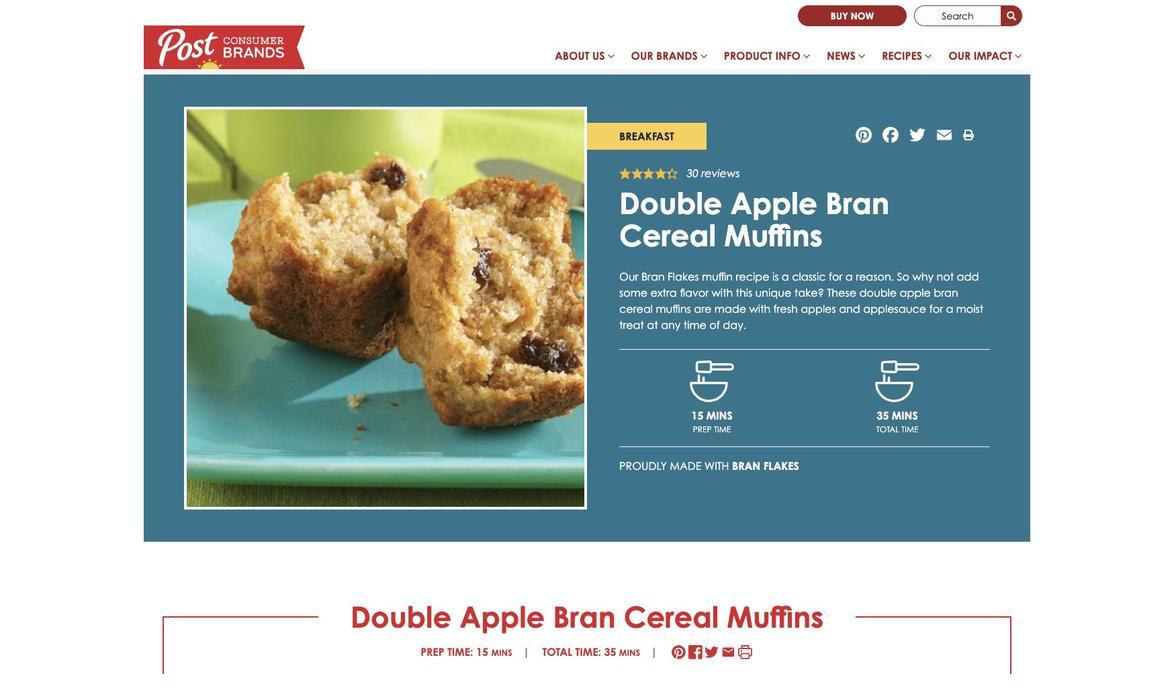 Task type: locate. For each thing, give the bounding box(es) containing it.
search image
[[1007, 12, 1016, 21]]

menu containing about us
[[547, 42, 1030, 75]]

product info
[[724, 49, 801, 62]]

with
[[712, 286, 733, 299], [749, 302, 771, 316], [705, 459, 729, 473]]

prep
[[693, 424, 712, 434]]

35 up "total"
[[877, 409, 889, 422]]

double apple bran cereal muffins
[[619, 185, 890, 254], [351, 599, 824, 635]]

total
[[876, 424, 899, 434]]

0 horizontal spatial stand mixer icon image
[[690, 361, 734, 402]]

0 vertical spatial made
[[715, 302, 746, 316]]

1 horizontal spatial made
[[715, 302, 746, 316]]

time for 35 mins
[[902, 424, 919, 434]]

cereal
[[619, 302, 653, 316]]

2 time: from the left
[[575, 645, 601, 659]]

0 horizontal spatial double
[[351, 599, 452, 635]]

with down prep
[[705, 459, 729, 473]]

1 time: from the left
[[447, 645, 473, 659]]

2 vertical spatial with
[[705, 459, 729, 473]]

0 horizontal spatial a
[[782, 270, 789, 283]]

why
[[913, 270, 934, 283]]

unique
[[755, 286, 792, 299]]

time: for prep
[[447, 645, 473, 659]]

2 stand mixer icon image from the left
[[875, 361, 920, 402]]

mins inside 35 mins total time
[[892, 409, 918, 422]]

brands
[[656, 49, 698, 62]]

muffins
[[724, 218, 823, 254], [727, 599, 824, 635]]

1 horizontal spatial double
[[619, 185, 722, 221]]

1 vertical spatial flakes
[[764, 459, 799, 473]]

bran inside our bran flakes muffin recipe is a classic for a reason. so why not add some extra flavor with this unique take? these double apple bran cereal muffins are made with fresh apples and applesauce for a moist treat at any time of day.
[[641, 270, 665, 283]]

stand mixer icon image
[[690, 361, 734, 402], [875, 361, 920, 402]]

apple up prep time: 15 mins at the bottom of page
[[460, 599, 545, 635]]

time down are
[[684, 318, 707, 332]]

take?
[[795, 286, 824, 299]]

2 horizontal spatial time
[[902, 424, 919, 434]]

product
[[724, 49, 773, 62]]

mins
[[706, 409, 733, 422], [892, 409, 918, 422], [491, 647, 512, 658], [619, 647, 640, 658]]

0 horizontal spatial made
[[670, 459, 702, 473]]

0 vertical spatial for
[[829, 270, 843, 283]]

bran
[[826, 185, 890, 221], [641, 270, 665, 283], [732, 459, 761, 473], [553, 599, 616, 635]]

time right prep
[[714, 424, 731, 434]]

with down the "muffin" on the top right
[[712, 286, 733, 299]]

0 vertical spatial cereal
[[619, 218, 716, 254]]

our brands link
[[623, 42, 716, 75]]

print image
[[963, 130, 974, 141]]

rate this recipe 4 out of 5 stars image
[[655, 168, 667, 180]]

our up some
[[619, 270, 638, 283]]

our
[[631, 49, 653, 62], [949, 49, 971, 62], [619, 270, 638, 283]]

for down bran
[[929, 302, 943, 316]]

about
[[555, 49, 589, 62]]

about us
[[555, 49, 605, 62]]

our for our impact
[[949, 49, 971, 62]]

1 horizontal spatial 15
[[691, 409, 703, 422]]

reason.
[[856, 270, 894, 283]]

recipes link
[[874, 42, 941, 75]]

and
[[839, 302, 860, 316]]

time
[[684, 318, 707, 332], [714, 424, 731, 434], [902, 424, 919, 434]]

1 vertical spatial double apple bran cereal muffins
[[351, 599, 824, 635]]

news
[[827, 49, 856, 62]]

double down rate this recipe 5 out of 5 stars 'icon'
[[619, 185, 722, 221]]

not
[[937, 270, 954, 283]]

Search text field
[[914, 5, 1002, 26]]

a right the is on the top right of page
[[782, 270, 789, 283]]

our bran flakes muffin recipe is a classic for a reason. so why not add some extra flavor with this unique take? these double apple bran cereal muffins are made with fresh apples and applesauce for a moist treat at any time of day.
[[619, 270, 984, 332]]

35 right total
[[604, 645, 616, 659]]

menu
[[547, 42, 1030, 75]]

0 horizontal spatial time
[[684, 318, 707, 332]]

made
[[715, 302, 746, 316], [670, 459, 702, 473]]

for
[[829, 270, 843, 283], [929, 302, 943, 316]]

0 vertical spatial 15
[[691, 409, 703, 422]]

our left 'brands' at the top of page
[[631, 49, 653, 62]]

mins inside prep time: 15 mins
[[491, 647, 512, 658]]

our left impact
[[949, 49, 971, 62]]

made down prep
[[670, 459, 702, 473]]

2 horizontal spatial a
[[946, 302, 953, 316]]

day.
[[723, 318, 746, 332]]

time right "total"
[[902, 424, 919, 434]]

extra
[[651, 286, 677, 299]]

30 reviews
[[687, 167, 740, 180]]

made up day.
[[715, 302, 746, 316]]

time inside 35 mins total time
[[902, 424, 919, 434]]

15 right prep
[[476, 645, 488, 659]]

info
[[776, 49, 801, 62]]

flakes
[[668, 270, 699, 283], [764, 459, 799, 473]]

0 horizontal spatial 35
[[604, 645, 616, 659]]

double apple bran cereal muffins up total time: 35 mins
[[351, 599, 824, 635]]

applesauce
[[863, 302, 926, 316]]

0 vertical spatial double
[[619, 185, 722, 221]]

prep time: 15 mins
[[421, 645, 512, 659]]

apple down the reviews
[[730, 185, 817, 221]]

1 vertical spatial 15
[[476, 645, 488, 659]]

apple
[[730, 185, 817, 221], [460, 599, 545, 635]]

35
[[877, 409, 889, 422], [604, 645, 616, 659]]

time: for total
[[575, 645, 601, 659]]

breakfast
[[619, 130, 674, 143]]

a down bran
[[946, 302, 953, 316]]

15
[[691, 409, 703, 422], [476, 645, 488, 659]]

0 horizontal spatial flakes
[[668, 270, 699, 283]]

a
[[782, 270, 789, 283], [846, 270, 853, 283], [946, 302, 953, 316]]

double up prep
[[351, 599, 452, 635]]

1 vertical spatial cereal
[[624, 599, 719, 635]]

add
[[957, 270, 979, 283]]

0 horizontal spatial time:
[[447, 645, 473, 659]]

time: right total
[[575, 645, 601, 659]]

cereal
[[619, 218, 716, 254], [624, 599, 719, 635]]

0 vertical spatial apple
[[730, 185, 817, 221]]

double
[[619, 185, 722, 221], [351, 599, 452, 635]]

recipe
[[736, 270, 770, 283]]

time inside 15 mins prep time
[[714, 424, 731, 434]]

a up these
[[846, 270, 853, 283]]

bran flakes double apple bran cereal muffins recipe image
[[184, 107, 587, 510]]

0 vertical spatial flakes
[[668, 270, 699, 283]]

stand mixer icon image up 15 mins prep time
[[690, 361, 734, 402]]

1 horizontal spatial a
[[846, 270, 853, 283]]

made inside our bran flakes muffin recipe is a classic for a reason. so why not add some extra flavor with this unique take? these double apple bran cereal muffins are made with fresh apples and applesauce for a moist treat at any time of day.
[[715, 302, 746, 316]]

buy now link
[[798, 5, 907, 26]]

1 vertical spatial with
[[749, 302, 771, 316]]

1 horizontal spatial time:
[[575, 645, 601, 659]]

flavor
[[680, 286, 709, 299]]

stand mixer icon image up 35 mins total time
[[875, 361, 920, 402]]

None search field
[[914, 5, 1022, 26]]

with down 'unique'
[[749, 302, 771, 316]]

15 up prep
[[691, 409, 703, 422]]

1 horizontal spatial 35
[[877, 409, 889, 422]]

1 vertical spatial apple
[[460, 599, 545, 635]]

our inside our bran flakes muffin recipe is a classic for a reason. so why not add some extra flavor with this unique take? these double apple bran cereal muffins are made with fresh apples and applesauce for a moist treat at any time of day.
[[619, 270, 638, 283]]

1 horizontal spatial flakes
[[764, 459, 799, 473]]

1 horizontal spatial stand mixer icon image
[[875, 361, 920, 402]]

1 horizontal spatial time
[[714, 424, 731, 434]]

time: right prep
[[447, 645, 473, 659]]

for up these
[[829, 270, 843, 283]]

1 stand mixer icon image from the left
[[690, 361, 734, 402]]

double apple bran cereal muffins down the reviews
[[619, 185, 890, 254]]

0 vertical spatial 35
[[877, 409, 889, 422]]

0 horizontal spatial for
[[829, 270, 843, 283]]

1 horizontal spatial for
[[929, 302, 943, 316]]

time:
[[447, 645, 473, 659], [575, 645, 601, 659]]



Task type: describe. For each thing, give the bounding box(es) containing it.
bran flakes link
[[732, 459, 799, 473]]

post consumer brands image
[[144, 26, 305, 69]]

moist
[[956, 302, 984, 316]]

any
[[661, 318, 681, 332]]

our brands
[[631, 49, 698, 62]]

0 vertical spatial with
[[712, 286, 733, 299]]

muffin
[[702, 270, 733, 283]]

our for our brands
[[631, 49, 653, 62]]

our for our bran flakes muffin recipe is a classic for a reason. so why not add some extra flavor with this unique take? these double apple bran cereal muffins are made with fresh apples and applesauce for a moist treat at any time of day.
[[619, 270, 638, 283]]

rate this recipe 2 out of 5 stars image
[[631, 168, 643, 180]]

muffins
[[656, 302, 691, 316]]

0 horizontal spatial apple
[[460, 599, 545, 635]]

rate this recipe 3 out of 5 stars image
[[643, 168, 655, 180]]

0 vertical spatial muffins
[[724, 218, 823, 254]]

35 inside 35 mins total time
[[877, 409, 889, 422]]

1 vertical spatial made
[[670, 459, 702, 473]]

treat
[[619, 318, 644, 332]]

is
[[772, 270, 779, 283]]

classic
[[792, 270, 826, 283]]

product info link
[[716, 42, 819, 75]]

now
[[851, 10, 874, 21]]

stand mixer icon image for 15
[[690, 361, 734, 402]]

this
[[736, 286, 753, 299]]

recipes
[[882, 49, 922, 62]]

1 vertical spatial muffins
[[727, 599, 824, 635]]

stand mixer icon image for 35
[[875, 361, 920, 402]]

mins inside 15 mins prep time
[[706, 409, 733, 422]]

buy
[[831, 10, 848, 21]]

bran
[[934, 286, 958, 299]]

double
[[859, 286, 897, 299]]

35 mins total time
[[876, 409, 919, 434]]

total
[[542, 645, 572, 659]]

proudly
[[619, 459, 667, 473]]

1 vertical spatial double
[[351, 599, 452, 635]]

1 vertical spatial for
[[929, 302, 943, 316]]

apple
[[900, 286, 931, 299]]

rate this recipe 1 out of 5 stars image
[[619, 168, 631, 180]]

flakes inside our bran flakes muffin recipe is a classic for a reason. so why not add some extra flavor with this unique take? these double apple bran cereal muffins are made with fresh apples and applesauce for a moist treat at any time of day.
[[668, 270, 699, 283]]

15 mins prep time
[[691, 409, 733, 434]]

time for 15 mins
[[714, 424, 731, 434]]

proudly made with bran flakes
[[619, 459, 799, 473]]

at
[[647, 318, 658, 332]]

about us link
[[547, 42, 623, 75]]

1 horizontal spatial apple
[[730, 185, 817, 221]]

30
[[687, 167, 699, 180]]

prep
[[421, 645, 444, 659]]

apples
[[801, 302, 836, 316]]

so
[[897, 270, 910, 283]]

15 inside 15 mins prep time
[[691, 409, 703, 422]]

reviews
[[702, 167, 740, 180]]

total time: 35 mins
[[542, 645, 640, 659]]

some
[[619, 286, 648, 299]]

us
[[592, 49, 605, 62]]

mins inside total time: 35 mins
[[619, 647, 640, 658]]

0 horizontal spatial 15
[[476, 645, 488, 659]]

1 vertical spatial 35
[[604, 645, 616, 659]]

news link
[[819, 42, 874, 75]]

time inside our bran flakes muffin recipe is a classic for a reason. so why not add some extra flavor with this unique take? these double apple bran cereal muffins are made with fresh apples and applesauce for a moist treat at any time of day.
[[684, 318, 707, 332]]

our impact link
[[941, 42, 1030, 75]]

are
[[694, 302, 712, 316]]

impact
[[974, 49, 1012, 62]]

rate this recipe 5 out of 5 stars image
[[667, 168, 678, 180]]

of
[[710, 318, 720, 332]]

our impact
[[949, 49, 1012, 62]]

buy now menu item
[[798, 5, 907, 26]]

0 vertical spatial double apple bran cereal muffins
[[619, 185, 890, 254]]

these
[[827, 286, 857, 299]]

fresh
[[774, 302, 798, 316]]

buy now
[[831, 10, 874, 21]]



Task type: vqa. For each thing, say whether or not it's contained in the screenshot.
Double
yes



